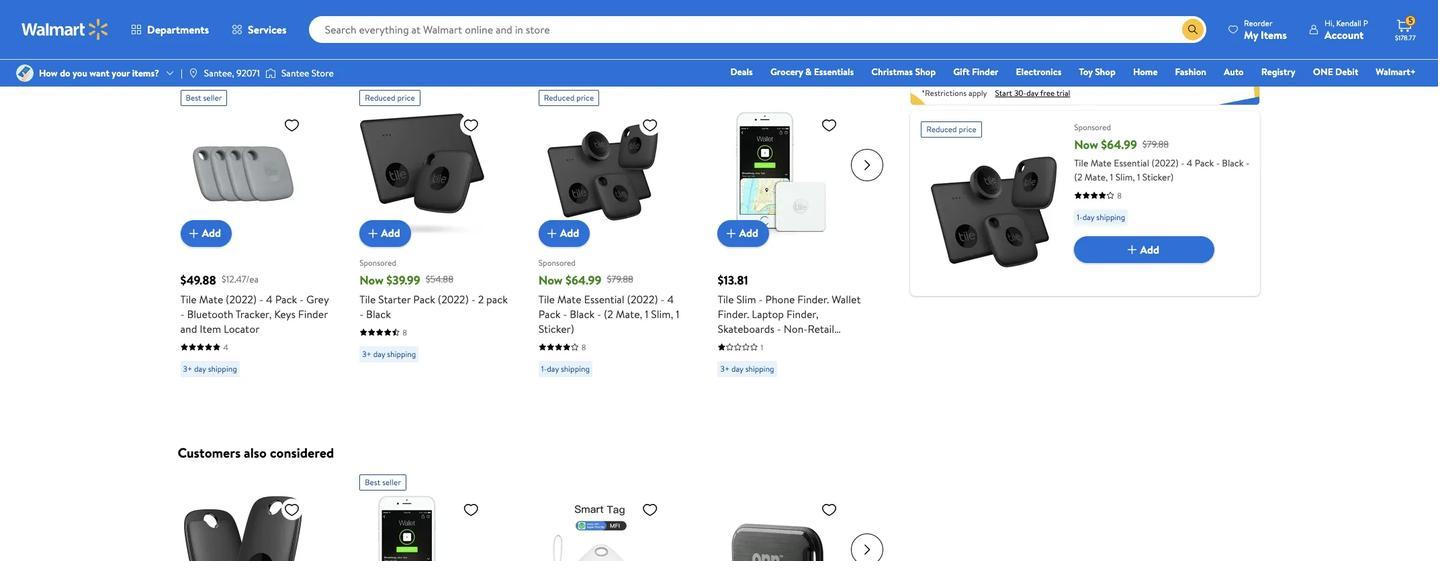 Task type: vqa. For each thing, say whether or not it's contained in the screenshot.
christmas shop
yes



Task type: locate. For each thing, give the bounding box(es) containing it.
similar
[[178, 44, 218, 62]]

on
[[204, 63, 214, 77]]

day inside get free delivery, shipping and more* banner
[[1027, 87, 1039, 99]]

finder,
[[787, 307, 819, 321]]

0 horizontal spatial and
[[180, 321, 197, 336]]

add to favorites list, tile starter pack (2022) - 2 pack - black image
[[463, 117, 479, 133]]

1 horizontal spatial 1-
[[1077, 211, 1083, 223]]

0 horizontal spatial 1-
[[541, 363, 547, 375]]

1 inside $13.81 tile slim - phone finder. wallet finder. laptop finder, skateboards - non-retail packaging - 1 pack
[[774, 336, 777, 351]]

2 horizontal spatial sponsored
[[1074, 121, 1111, 133]]

4 inside $49.88 $12.47/ea tile mate (2022) - 4 pack - grey - bluetooth tracker, keys finder and item locator
[[266, 292, 273, 307]]

sponsored inside now $64.99 group
[[1074, 121, 1111, 133]]

Search search field
[[309, 16, 1207, 43]]

shipping inside banner
[[1046, 65, 1081, 78]]

1 horizontal spatial 3+
[[362, 348, 371, 360]]

2 horizontal spatial 8
[[1117, 190, 1122, 201]]

0 horizontal spatial finder
[[298, 307, 328, 321]]

1 horizontal spatial finder.
[[798, 292, 829, 307]]

add to registry button
[[1129, 28, 1211, 42]]

add to registry
[[1150, 28, 1211, 42]]

add for 'tile starter pack (2022) - 2 pack - black' image
[[381, 226, 400, 241]]

walmart plus image
[[922, 65, 962, 82]]

1 horizontal spatial best seller
[[365, 477, 401, 488]]

item
[[200, 321, 221, 336]]

0 vertical spatial finder
[[972, 65, 999, 79]]

free right get
[[990, 65, 1007, 78]]

0 vertical spatial (2
[[1074, 170, 1082, 184]]

tile inside $49.88 $12.47/ea tile mate (2022) - 4 pack - grey - bluetooth tracker, keys finder and item locator
[[180, 292, 197, 307]]

deals
[[730, 65, 753, 79]]

2 horizontal spatial reduced price
[[926, 123, 977, 135]]

$79.88
[[1143, 137, 1169, 151], [607, 273, 633, 286]]

2 shop from the left
[[1095, 65, 1116, 79]]

seller down "santee," on the top
[[203, 92, 222, 103]]

christmas shop link
[[865, 64, 942, 79]]

wallet
[[832, 292, 861, 307]]

0 horizontal spatial best
[[186, 92, 201, 103]]

1 vertical spatial finder
[[298, 307, 328, 321]]

black for now $39.99
[[366, 307, 391, 321]]

santee
[[281, 66, 309, 80]]

account
[[1325, 27, 1364, 42]]

add to cart image
[[186, 225, 202, 241], [365, 225, 381, 241], [544, 225, 560, 241], [723, 225, 739, 241]]

8 for now $64.99
[[582, 342, 586, 353]]

0 horizontal spatial 3+ day shipping
[[183, 363, 237, 375]]

$54.88
[[426, 273, 453, 286]]

fashion link
[[1169, 64, 1213, 79]]

0 vertical spatial and
[[1084, 65, 1099, 78]]

price for now $39.99
[[397, 92, 415, 103]]

want
[[90, 66, 109, 80]]

product group
[[180, 84, 330, 387], [359, 84, 509, 387], [539, 84, 688, 387], [718, 84, 867, 387], [359, 470, 509, 562]]

sponsored
[[1074, 121, 1111, 133], [359, 257, 396, 269], [539, 257, 576, 269]]

add to cart image
[[1124, 242, 1140, 258]]

1 horizontal spatial 8
[[582, 342, 586, 353]]

2 horizontal spatial 3+ day shipping
[[720, 363, 774, 375]]

3+ day shipping
[[362, 348, 416, 360], [183, 363, 237, 375], [720, 363, 774, 375]]

8
[[1117, 190, 1122, 201], [402, 327, 407, 338], [582, 342, 586, 353]]

sponsored for now $64.99
[[539, 257, 576, 269]]

slim,
[[1116, 170, 1135, 184], [651, 307, 673, 321]]

4 inside group
[[1187, 156, 1193, 170]]

now
[[1074, 136, 1098, 153], [359, 272, 384, 289], [539, 272, 563, 289]]

product group containing $13.81
[[718, 84, 867, 387]]

1 vertical spatial $64.99
[[566, 272, 602, 289]]

shop up *restrictions
[[915, 65, 936, 79]]

shipping
[[1046, 65, 1081, 78], [1097, 211, 1125, 223], [387, 348, 416, 360], [208, 363, 237, 375], [561, 363, 590, 375], [745, 363, 774, 375]]

product group containing $49.88
[[180, 84, 330, 387]]

free left trial
[[1040, 87, 1055, 99]]

0 vertical spatial you
[[256, 44, 277, 62]]

0 vertical spatial essential
[[1114, 156, 1149, 170]]

2 horizontal spatial black
[[1222, 156, 1244, 170]]

1 horizontal spatial 1-day shipping
[[1077, 211, 1125, 223]]

0 horizontal spatial seller
[[203, 92, 222, 103]]

add for tile mate (2022) - 4 pack - grey - bluetooth tracker, keys finder and item locator image
[[202, 226, 221, 241]]

3 add to cart image from the left
[[544, 225, 560, 241]]

add to favorites list, tile pro 2022 2-pack. powerful bluetooth tracker, keys finder and item locator for keys, bags, and more; up to 400 ft range. water-resistant. phone finder. ios and android compatible. image
[[284, 502, 300, 519]]

trial
[[1057, 87, 1070, 99]]

1 horizontal spatial $79.88
[[1143, 137, 1169, 151]]

add button for the left tile mate essential (2022) - 4 pack - black - (2 mate, 1 slim, 1 sticker) image
[[539, 220, 590, 247]]

0 horizontal spatial sponsored now $64.99 $79.88 tile mate essential (2022) - 4 pack - black - (2 mate, 1 slim, 1 sticker)
[[539, 257, 679, 336]]

0 horizontal spatial 3+
[[183, 363, 192, 375]]

1 vertical spatial 1-
[[541, 363, 547, 375]]

1 vertical spatial 8
[[402, 327, 407, 338]]

2 vertical spatial 8
[[582, 342, 586, 353]]

and inside $49.88 $12.47/ea tile mate (2022) - 4 pack - grey - bluetooth tracker, keys finder and item locator
[[180, 321, 197, 336]]

pack inside sponsored now $39.99 $54.88 tile starter pack (2022) - 2 pack - black
[[413, 292, 435, 307]]

1
[[1110, 170, 1113, 184], [1137, 170, 1140, 184], [645, 307, 649, 321], [676, 307, 679, 321], [774, 336, 777, 351], [761, 342, 763, 353]]

mate,
[[1085, 170, 1108, 184], [616, 307, 642, 321]]

add inside now $64.99 group
[[1140, 242, 1159, 257]]

(2022) inside sponsored now $39.99 $54.88 tile starter pack (2022) - 2 pack - black
[[438, 292, 469, 307]]

laptop
[[752, 307, 784, 321]]

best seller up tile slim - phone finder. wallet finder. laptop finder, skateboards - sticks to anything locator - non-retail packaging - 1 pack image
[[365, 477, 401, 488]]

add to favorites list, tile mate (2022) - 4 pack - grey - bluetooth tracker, keys finder and item locator image
[[284, 117, 300, 133]]

walmart+
[[1376, 65, 1416, 79]]

you up customers
[[256, 44, 277, 62]]

1 horizontal spatial sticker)
[[1143, 170, 1174, 184]]

finder up "apply"
[[972, 65, 999, 79]]

2 horizontal spatial 3+
[[720, 363, 730, 375]]

starter
[[378, 292, 411, 307]]

to
[[1169, 28, 1178, 42]]

3+ day shipping for $13.81
[[720, 363, 774, 375]]

5 $178.77
[[1395, 15, 1416, 42]]

0 vertical spatial sponsored now $64.99 $79.88 tile mate essential (2022) - 4 pack - black - (2 mate, 1 slim, 1 sticker)
[[1074, 121, 1250, 184]]

-
[[1181, 156, 1185, 170], [1216, 156, 1220, 170], [1246, 156, 1250, 170], [259, 292, 263, 307], [300, 292, 304, 307], [471, 292, 475, 307], [661, 292, 665, 307], [759, 292, 763, 307], [180, 307, 184, 321], [359, 307, 364, 321], [563, 307, 567, 321], [597, 307, 601, 321], [777, 321, 781, 336], [767, 336, 771, 351]]

0 horizontal spatial you
[[73, 66, 87, 80]]

best
[[186, 92, 201, 103], [365, 477, 380, 488]]

product group containing best seller
[[359, 470, 509, 562]]

1 horizontal spatial shop
[[1095, 65, 1116, 79]]

1 horizontal spatial tile mate essential (2022) - 4 pack - black - (2 mate, 1 slim, 1 sticker) image
[[921, 143, 1063, 285]]

add button for 'tile starter pack (2022) - 2 pack - black' image
[[359, 220, 411, 247]]

1 vertical spatial free
[[1040, 87, 1055, 99]]

1 horizontal spatial mate,
[[1085, 170, 1108, 184]]

add to favorites list, onn. item locator image
[[821, 502, 837, 519]]

sponsored for now $39.99
[[359, 257, 396, 269]]

$13.81
[[718, 272, 748, 289]]

1 horizontal spatial sponsored
[[539, 257, 576, 269]]

locator
[[224, 321, 260, 336]]

2 horizontal spatial price
[[959, 123, 977, 135]]

0 horizontal spatial essential
[[584, 292, 625, 307]]

*restrictions apply
[[922, 87, 987, 99]]

 image right 92071
[[265, 67, 276, 80]]

1 horizontal spatial price
[[576, 92, 594, 103]]

add for tile slim - phone finder. wallet finder. laptop finder, skateboards - non-retail packaging - 1 pack image
[[739, 226, 758, 241]]

reduced for $39.99
[[365, 92, 395, 103]]

start 30-day free trial
[[995, 87, 1070, 99]]

(2022) inside $49.88 $12.47/ea tile mate (2022) - 4 pack - grey - bluetooth tracker, keys finder and item locator
[[226, 292, 257, 307]]

tile slim - phone finder. wallet finder. laptop finder, skateboards - non-retail packaging - 1 pack image
[[718, 111, 843, 236]]

finder inside $49.88 $12.47/ea tile mate (2022) - 4 pack - grey - bluetooth tracker, keys finder and item locator
[[298, 307, 328, 321]]

0 vertical spatial $64.99
[[1101, 136, 1137, 153]]

1 horizontal spatial $64.99
[[1101, 136, 1137, 153]]

sponsored inside sponsored now $39.99 $54.88 tile starter pack (2022) - 2 pack - black
[[359, 257, 396, 269]]

 image for how do you want your items?
[[16, 64, 34, 82]]

black inside sponsored now $39.99 $54.88 tile starter pack (2022) - 2 pack - black
[[366, 307, 391, 321]]

2 add to cart image from the left
[[365, 225, 381, 241]]

bought
[[283, 63, 312, 77]]

1 horizontal spatial reduced
[[544, 92, 575, 103]]

finder right keys
[[298, 307, 328, 321]]

mate inside $49.88 $12.47/ea tile mate (2022) - 4 pack - grey - bluetooth tracker, keys finder and item locator
[[199, 292, 223, 307]]

mate, inside now $64.99 group
[[1085, 170, 1108, 184]]

0 vertical spatial best seller
[[186, 92, 222, 103]]

4 add to cart image from the left
[[723, 225, 739, 241]]

0 vertical spatial $79.88
[[1143, 137, 1169, 151]]

$79.88 inside now $64.99 group
[[1143, 137, 1169, 151]]

1 horizontal spatial essential
[[1114, 156, 1149, 170]]

0 vertical spatial seller
[[203, 92, 222, 103]]

1 vertical spatial sticker)
[[539, 321, 574, 336]]

slim, inside now $64.99 group
[[1116, 170, 1135, 184]]

0 horizontal spatial mate,
[[616, 307, 642, 321]]

hi,
[[1325, 17, 1334, 29]]

1 horizontal spatial and
[[1084, 65, 1099, 78]]

sticker) inside now $64.99 group
[[1143, 170, 1174, 184]]

0 vertical spatial 1-day shipping
[[1077, 211, 1125, 223]]

pack inside $13.81 tile slim - phone finder. wallet finder. laptop finder, skateboards - non-retail packaging - 1 pack
[[780, 336, 802, 351]]

0 horizontal spatial mate
[[199, 292, 223, 307]]

|
[[181, 66, 183, 80]]

0 vertical spatial best
[[186, 92, 201, 103]]

and left item
[[180, 321, 197, 336]]

$12.47/ea
[[222, 273, 259, 286]]

1 vertical spatial mate,
[[616, 307, 642, 321]]

home link
[[1127, 64, 1164, 79]]

slim
[[737, 292, 756, 307]]

3+ day shipping down packaging
[[720, 363, 774, 375]]

0 horizontal spatial slim,
[[651, 307, 673, 321]]

you
[[256, 44, 277, 62], [73, 66, 87, 80]]

finder. up packaging
[[718, 307, 749, 321]]

based
[[178, 63, 202, 77]]

skateboards
[[718, 321, 775, 336]]

you right do
[[73, 66, 87, 80]]

1 horizontal spatial mate
[[557, 292, 581, 307]]

0 vertical spatial 8
[[1117, 190, 1122, 201]]

0 horizontal spatial sponsored
[[359, 257, 396, 269]]

1-day shipping
[[1077, 211, 1125, 223], [541, 363, 590, 375]]

0 vertical spatial 1-
[[1077, 211, 1083, 223]]

 image
[[16, 64, 34, 82], [265, 67, 276, 80]]

0 horizontal spatial reduced
[[365, 92, 395, 103]]

1 horizontal spatial you
[[256, 44, 277, 62]]

electronics link
[[1010, 64, 1068, 79]]

1 horizontal spatial free
[[1040, 87, 1055, 99]]

price for now $64.99
[[576, 92, 594, 103]]

shop right toy
[[1095, 65, 1116, 79]]

do
[[60, 66, 70, 80]]

0 horizontal spatial  image
[[16, 64, 34, 82]]

1 vertical spatial essential
[[584, 292, 625, 307]]

add button inside now $64.99 group
[[1074, 236, 1215, 263]]

shop inside "link"
[[915, 65, 936, 79]]

(2
[[1074, 170, 1082, 184], [604, 307, 613, 321]]

best seller
[[186, 92, 222, 103], [365, 477, 401, 488]]

items
[[221, 44, 253, 62]]

1 vertical spatial slim,
[[651, 307, 673, 321]]

3+ day shipping down starter at the bottom of page
[[362, 348, 416, 360]]

0 horizontal spatial now
[[359, 272, 384, 289]]

1- inside now $64.99 group
[[1077, 211, 1083, 223]]

seller up tile slim - phone finder. wallet finder. laptop finder, skateboards - sticks to anything locator - non-retail packaging - 1 pack image
[[382, 477, 401, 488]]

0 horizontal spatial black
[[366, 307, 391, 321]]

3+
[[362, 348, 371, 360], [183, 363, 192, 375], [720, 363, 730, 375]]

reduced for $64.99
[[544, 92, 575, 103]]

grocery & essentials link
[[764, 64, 860, 79]]

$64.99
[[1101, 136, 1137, 153], [566, 272, 602, 289]]

0 vertical spatial slim,
[[1116, 170, 1135, 184]]

1 horizontal spatial sponsored now $64.99 $79.88 tile mate essential (2022) - 4 pack - black - (2 mate, 1 slim, 1 sticker)
[[1074, 121, 1250, 184]]

1 horizontal spatial reduced price
[[544, 92, 594, 103]]

2 horizontal spatial reduced
[[926, 123, 957, 135]]

black
[[1222, 156, 1244, 170], [366, 307, 391, 321], [570, 307, 595, 321]]

0 horizontal spatial reduced price
[[365, 92, 415, 103]]

add
[[1150, 28, 1167, 42], [202, 226, 221, 241], [381, 226, 400, 241], [560, 226, 579, 241], [739, 226, 758, 241], [1140, 242, 1159, 257]]

add button for tile mate (2022) - 4 pack - grey - bluetooth tracker, keys finder and item locator image
[[180, 220, 232, 247]]

 image
[[188, 68, 199, 79]]

1 shop from the left
[[915, 65, 936, 79]]

0 vertical spatial mate,
[[1085, 170, 1108, 184]]

1 horizontal spatial seller
[[382, 477, 401, 488]]

4
[[1187, 156, 1193, 170], [266, 292, 273, 307], [667, 292, 674, 307], [223, 342, 228, 353]]

$178.77
[[1395, 33, 1416, 42]]

1 horizontal spatial now
[[539, 272, 563, 289]]

1 vertical spatial and
[[180, 321, 197, 336]]

tile starter pack (2022) - 2 pack - black image
[[359, 111, 484, 236]]

1-day shipping inside now $64.99 group
[[1077, 211, 1125, 223]]

pack
[[1195, 156, 1214, 170], [275, 292, 297, 307], [413, 292, 435, 307], [539, 307, 561, 321], [780, 336, 802, 351]]

1 horizontal spatial slim,
[[1116, 170, 1135, 184]]

1 vertical spatial best
[[365, 477, 380, 488]]

essential inside now $64.99 group
[[1114, 156, 1149, 170]]

&
[[805, 65, 812, 79]]

0 horizontal spatial 8
[[402, 327, 407, 338]]

tile mate essential (2022) - 4 pack - black - (2 mate, 1 slim, 1 sticker) image
[[539, 111, 664, 236], [921, 143, 1063, 285]]

1 add to cart image from the left
[[186, 225, 202, 241]]

customers
[[239, 63, 281, 77]]

you inside similar items you might like based on what customers bought
[[256, 44, 277, 62]]

you for want
[[73, 66, 87, 80]]

and left more*
[[1084, 65, 1099, 78]]

now inside sponsored now $39.99 $54.88 tile starter pack (2022) - 2 pack - black
[[359, 272, 384, 289]]

you for might
[[256, 44, 277, 62]]

next slide for similar items you might like list image
[[851, 149, 883, 181]]

 image left how
[[16, 64, 34, 82]]

sponsored now $64.99 $79.88 tile mate essential (2022) - 4 pack - black - (2 mate, 1 slim, 1 sticker) inside now $64.99 group
[[1074, 121, 1250, 184]]

1 horizontal spatial (2
[[1074, 170, 1082, 184]]

best seller down on in the top of the page
[[186, 92, 222, 103]]

finder. up retail
[[798, 292, 829, 307]]

0 horizontal spatial free
[[990, 65, 1007, 78]]

3+ day shipping down item
[[183, 363, 237, 375]]

2 horizontal spatial mate
[[1091, 156, 1112, 170]]

2 horizontal spatial now
[[1074, 136, 1098, 153]]

1 vertical spatial you
[[73, 66, 87, 80]]

also
[[244, 444, 267, 462]]

1 horizontal spatial black
[[570, 307, 595, 321]]

0 horizontal spatial shop
[[915, 65, 936, 79]]

black for now $64.99
[[570, 307, 595, 321]]

0 horizontal spatial price
[[397, 92, 415, 103]]

shop
[[915, 65, 936, 79], [1095, 65, 1116, 79]]

(2022)
[[1152, 156, 1179, 170], [226, 292, 257, 307], [438, 292, 469, 307], [627, 292, 658, 307]]

0 vertical spatial sticker)
[[1143, 170, 1174, 184]]



Task type: describe. For each thing, give the bounding box(es) containing it.
non-
[[784, 321, 808, 336]]

santee store
[[281, 66, 334, 80]]

8 inside now $64.99 group
[[1117, 190, 1122, 201]]

black inside now $64.99 group
[[1222, 156, 1244, 170]]

your
[[112, 66, 130, 80]]

registry
[[1261, 65, 1296, 79]]

get free delivery, shipping and more* banner
[[910, 58, 1261, 105]]

add to favorites list, tile slim - phone finder. wallet finder. laptop finder, skateboards - sticks to anything locator - non-retail packaging - 1 pack image
[[463, 502, 479, 519]]

shop for toy shop
[[1095, 65, 1116, 79]]

get free delivery, shipping and more*
[[973, 65, 1126, 78]]

departments button
[[120, 13, 220, 46]]

services
[[248, 22, 287, 37]]

christmas shop
[[871, 65, 936, 79]]

how
[[39, 66, 58, 80]]

packaging
[[718, 336, 765, 351]]

reduced price inside now $64.99 group
[[926, 123, 977, 135]]

search icon image
[[1188, 24, 1198, 35]]

apply
[[969, 87, 987, 99]]

reduced price for $39.99
[[365, 92, 415, 103]]

1 vertical spatial 1-day shipping
[[541, 363, 590, 375]]

now for now $39.99
[[359, 272, 384, 289]]

debit
[[1336, 65, 1359, 79]]

1 horizontal spatial best
[[365, 477, 380, 488]]

3+ for $49.88
[[183, 363, 192, 375]]

registry
[[1180, 28, 1211, 42]]

0 horizontal spatial tile mate essential (2022) - 4 pack - black - (2 mate, 1 slim, 1 sticker) image
[[539, 111, 664, 236]]

mate inside now $64.99 group
[[1091, 156, 1112, 170]]

 image for santee store
[[265, 67, 276, 80]]

now for now $64.99
[[539, 272, 563, 289]]

shipping inside now $64.99 group
[[1097, 211, 1125, 223]]

92071
[[237, 66, 260, 80]]

retail
[[808, 321, 834, 336]]

toy shop link
[[1073, 64, 1122, 79]]

auto link
[[1218, 64, 1250, 79]]

1 vertical spatial best seller
[[365, 477, 401, 488]]

registry link
[[1255, 64, 1302, 79]]

add to cart image for tile slim - phone finder. wallet finder. laptop finder, skateboards - non-retail packaging - 1 pack image
[[723, 225, 739, 241]]

0 horizontal spatial (2
[[604, 307, 613, 321]]

phone
[[765, 292, 795, 307]]

*restrictions
[[922, 87, 967, 99]]

2
[[478, 292, 484, 307]]

auto
[[1224, 65, 1244, 79]]

tracker,
[[236, 307, 272, 321]]

my
[[1244, 27, 1258, 42]]

home
[[1133, 65, 1158, 79]]

add to cart image for 'tile starter pack (2022) - 2 pack - black' image
[[365, 225, 381, 241]]

$13.81 tile slim - phone finder. wallet finder. laptop finder, skateboards - non-retail packaging - 1 pack
[[718, 272, 861, 351]]

deals link
[[724, 64, 759, 79]]

essentials
[[814, 65, 854, 79]]

now inside group
[[1074, 136, 1098, 153]]

0 horizontal spatial finder.
[[718, 307, 749, 321]]

shop for christmas shop
[[915, 65, 936, 79]]

reorder
[[1244, 17, 1273, 29]]

walmart image
[[21, 19, 109, 40]]

tile inside now $64.99 group
[[1074, 156, 1088, 170]]

delivery,
[[1009, 65, 1044, 78]]

$49.88 $12.47/ea tile mate (2022) - 4 pack - grey - bluetooth tracker, keys finder and item locator
[[180, 272, 329, 336]]

services button
[[220, 13, 298, 46]]

reorder my items
[[1244, 17, 1287, 42]]

kendall
[[1336, 17, 1362, 29]]

1 vertical spatial seller
[[382, 477, 401, 488]]

1 vertical spatial sponsored now $64.99 $79.88 tile mate essential (2022) - 4 pack - black - (2 mate, 1 slim, 1 sticker)
[[539, 257, 679, 336]]

5
[[1409, 15, 1413, 26]]

$49.88
[[180, 272, 216, 289]]

items?
[[132, 66, 159, 80]]

what
[[217, 63, 236, 77]]

gift
[[953, 65, 970, 79]]

pack inside $49.88 $12.47/ea tile mate (2022) - 4 pack - grey - bluetooth tracker, keys finder and item locator
[[275, 292, 297, 307]]

add to cart image for the left tile mate essential (2022) - 4 pack - black - (2 mate, 1 slim, 1 sticker) image
[[544, 225, 560, 241]]

product group containing now $64.99
[[539, 84, 688, 387]]

30-
[[1014, 87, 1027, 99]]

santee, 92071
[[204, 66, 260, 80]]

reduced price for $64.99
[[544, 92, 594, 103]]

8 for now $39.99
[[402, 327, 407, 338]]

add to cart image for tile mate (2022) - 4 pack - grey - bluetooth tracker, keys finder and item locator image
[[186, 225, 202, 241]]

day inside now $64.99 group
[[1083, 211, 1095, 223]]

like
[[318, 44, 339, 62]]

(2022) inside now $64.99 group
[[1152, 156, 1179, 170]]

toy
[[1079, 65, 1093, 79]]

1 horizontal spatial 3+ day shipping
[[362, 348, 416, 360]]

considered
[[270, 444, 334, 462]]

add to favorites list, tile mate essential (2022) - 4 pack - black - (2 mate, 1 slim, 1 sticker) image
[[642, 117, 658, 133]]

(2 inside now $64.99 group
[[1074, 170, 1082, 184]]

product group containing now $39.99
[[359, 84, 509, 387]]

next slide for customers also considered list image
[[851, 534, 883, 562]]

get
[[973, 65, 988, 78]]

pack
[[486, 292, 508, 307]]

tile mate (2022) - 4 pack - grey - bluetooth tracker, keys finder and item locator image
[[180, 111, 305, 236]]

tile pro 2022 2-pack. powerful bluetooth tracker, keys finder and item locator for keys, bags, and more; up to 400 ft range. water-resistant. phone finder. ios and android compatible. image
[[180, 496, 305, 562]]

essential inside product group
[[584, 292, 625, 307]]

departments
[[147, 22, 209, 37]]

add button for tile slim - phone finder. wallet finder. laptop finder, skateboards - non-retail packaging - 1 pack image
[[718, 220, 769, 247]]

tile slim - phone finder. wallet finder. laptop finder, skateboards - sticks to anything locator - non-retail packaging - 1 pack image
[[359, 496, 484, 562]]

onn. item locator image
[[718, 496, 843, 562]]

3+ day shipping for $49.88
[[183, 363, 237, 375]]

key finder, bluetooth luggage tracker tag locator works with apple find my,smart tracker for suitcase, bag, backpack, wallet image
[[539, 496, 664, 562]]

christmas
[[871, 65, 913, 79]]

1 horizontal spatial finder
[[972, 65, 999, 79]]

and inside banner
[[1084, 65, 1099, 78]]

fashion
[[1175, 65, 1206, 79]]

add for the left tile mate essential (2022) - 4 pack - black - (2 mate, 1 slim, 1 sticker) image
[[560, 226, 579, 241]]

one debit link
[[1307, 64, 1365, 79]]

bluetooth
[[187, 307, 233, 321]]

add to favorites list, tile slim - phone finder. wallet finder. laptop finder, skateboards - non-retail packaging - 1 pack image
[[821, 117, 837, 133]]

santee,
[[204, 66, 234, 80]]

gift finder link
[[947, 64, 1005, 79]]

store
[[312, 66, 334, 80]]

price inside now $64.99 group
[[959, 123, 977, 135]]

gift finder
[[953, 65, 999, 79]]

0 horizontal spatial sticker)
[[539, 321, 574, 336]]

grocery
[[770, 65, 803, 79]]

Walmart Site-Wide search field
[[309, 16, 1207, 43]]

add to favorites list, key finder, bluetooth luggage tracker tag locator works with apple find my,smart tracker for suitcase, bag, backpack, wallet image
[[642, 502, 658, 519]]

might
[[280, 44, 315, 62]]

tile inside sponsored now $39.99 $54.88 tile starter pack (2022) - 2 pack - black
[[359, 292, 376, 307]]

0 vertical spatial free
[[990, 65, 1007, 78]]

p
[[1364, 17, 1368, 29]]

0 horizontal spatial best seller
[[186, 92, 222, 103]]

more*
[[1101, 65, 1126, 78]]

customers also considered
[[178, 444, 334, 462]]

similar items you might like based on what customers bought
[[178, 44, 339, 77]]

3+ for $13.81
[[720, 363, 730, 375]]

toy shop
[[1079, 65, 1116, 79]]

now $64.99 group
[[910, 111, 1261, 296]]

$39.99
[[386, 272, 420, 289]]

grey
[[306, 292, 329, 307]]

sponsored now $39.99 $54.88 tile starter pack (2022) - 2 pack - black
[[359, 257, 508, 321]]

start
[[995, 87, 1012, 99]]

$64.99 inside group
[[1101, 136, 1137, 153]]

pack inside now $64.99 group
[[1195, 156, 1214, 170]]

hi, kendall p account
[[1325, 17, 1368, 42]]

grocery & essentials
[[770, 65, 854, 79]]

0 horizontal spatial $79.88
[[607, 273, 633, 286]]

tile inside $13.81 tile slim - phone finder. wallet finder. laptop finder, skateboards - non-retail packaging - 1 pack
[[718, 292, 734, 307]]

reduced inside now $64.99 group
[[926, 123, 957, 135]]

one debit
[[1313, 65, 1359, 79]]

customers
[[178, 444, 241, 462]]

how do you want your items?
[[39, 66, 159, 80]]



